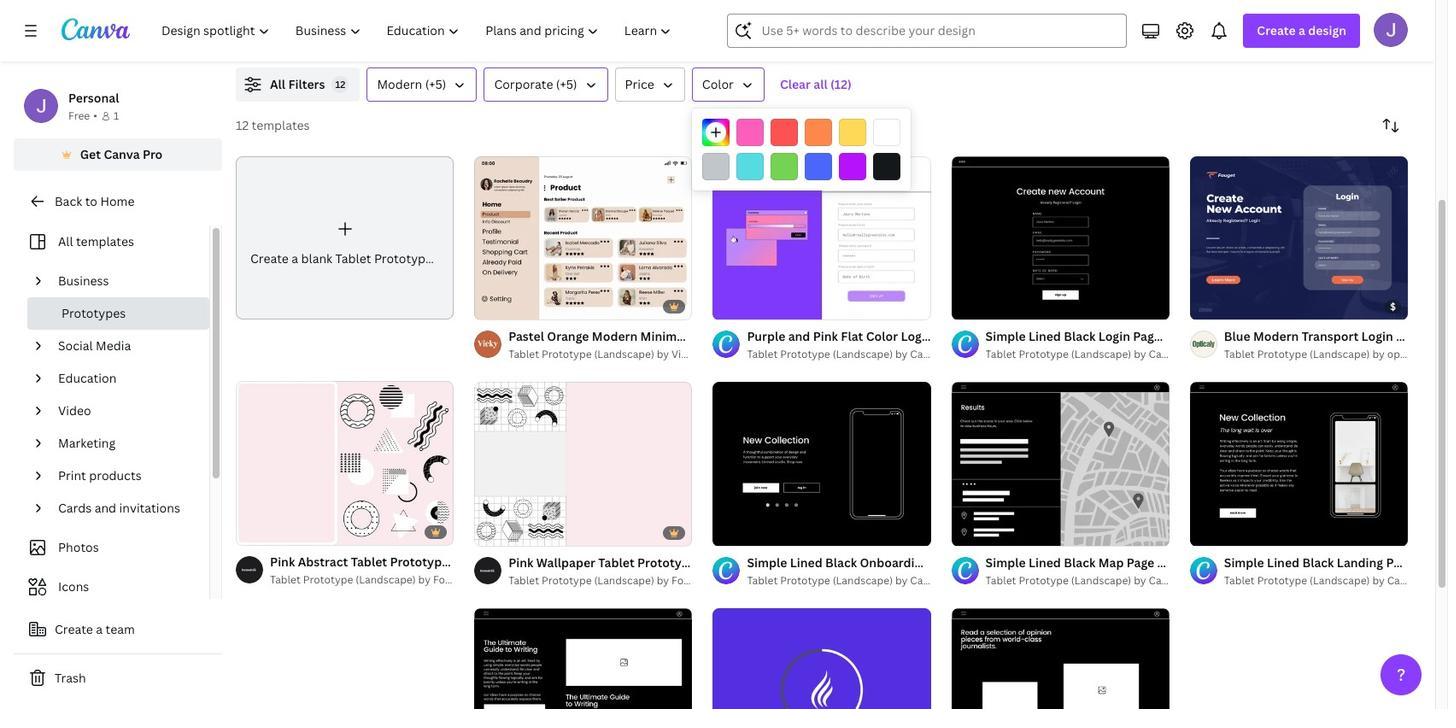 Task type: describe. For each thing, give the bounding box(es) containing it.
create a blank tablet prototype (landscape) link
[[236, 156, 506, 320]]

tablet prototype (landscape) by opticaly link
[[1224, 346, 1428, 364]]

orange
[[547, 328, 589, 345]]

(landscape) inside 'simple lined black login page wireframe tablet ui prototype tablet prototype (landscape) by canva creative studio'
[[1072, 347, 1132, 362]]

pink wallpaper tablet prototype image
[[474, 382, 693, 546]]

(+5) for corporate (+5)
[[556, 76, 577, 92]]

color
[[702, 76, 734, 92]]

#b612fb image
[[839, 153, 867, 180]]

simple lined black article page wireframe tablet ui prototype image
[[952, 608, 1170, 709]]

#fd5152 image
[[771, 119, 798, 146]]

social media
[[58, 338, 131, 354]]

studio inside simple lined black map page wireframe tablet ui prototype tablet prototype (landscape) by canva creative studio
[[1226, 573, 1259, 588]]

(12)
[[831, 76, 852, 92]]

price
[[625, 76, 654, 92]]

pink abstract tablet prototype wallpaper image
[[236, 381, 454, 545]]

print
[[58, 467, 86, 484]]

trash
[[55, 670, 86, 686]]

pink abstract tablet prototype wallpaper tablet prototype (landscape) by formatika studio
[[270, 554, 517, 587]]

pink wallpaper tablet prototype link
[[509, 554, 696, 572]]

12 templates
[[236, 117, 310, 133]]

formatika inside pink abstract tablet prototype wallpaper tablet prototype (landscape) by formatika studio
[[433, 572, 482, 587]]

corporate
[[494, 76, 553, 92]]

create a team button
[[14, 613, 222, 647]]

simple lined black landing page wireframe tablet ui prototype image
[[1190, 382, 1408, 546]]

to
[[85, 193, 97, 209]]

media
[[96, 338, 131, 354]]

simple for simple lined black login page wireframe tablet ui prototype
[[986, 328, 1026, 345]]

back
[[55, 193, 82, 209]]

and
[[95, 500, 116, 516]]

video link
[[51, 395, 199, 427]]

black for map
[[1064, 554, 1096, 571]]

all for all filters
[[270, 76, 286, 92]]

wallpaper inside "pink wallpaper tablet prototype tablet prototype (landscape) by formatika studio"
[[537, 554, 596, 571]]

pro
[[143, 146, 163, 162]]

back to home link
[[14, 185, 222, 219]]

create a blank tablet prototype (landscape) element
[[236, 156, 506, 320]]

a for team
[[96, 621, 103, 638]]

simple for simple lined black map page wireframe tablet ui prototype
[[986, 554, 1026, 571]]

pink wallpaper tablet prototype tablet prototype (landscape) by formatika studio
[[509, 554, 756, 588]]

create a team
[[55, 621, 135, 638]]

tablet prototype (landscape) by opticaly
[[1224, 347, 1428, 362]]

pastel orange modern minimalist product tablet prototype tablet prototype (landscape) by vicky design
[[509, 328, 852, 362]]

all for all templates
[[58, 233, 73, 250]]

pastel orange modern minimalist product tablet prototype link
[[509, 328, 852, 346]]

all templates link
[[24, 226, 199, 258]]

opticaly
[[1388, 347, 1428, 362]]

(landscape) inside "pink wallpaper tablet prototype tablet prototype (landscape) by formatika studio"
[[594, 573, 654, 588]]

create a design button
[[1244, 14, 1360, 48]]

simple lined black map page wireframe tablet ui prototype image
[[952, 382, 1170, 546]]

tablet inside create a blank tablet prototype (landscape) element
[[335, 250, 371, 266]]

cards and invitations link
[[51, 492, 199, 525]]

by inside pink abstract tablet prototype wallpaper tablet prototype (landscape) by formatika studio
[[418, 572, 431, 587]]

jacob simon image
[[1374, 13, 1408, 47]]

trash link
[[14, 661, 222, 696]]

icons
[[58, 579, 89, 595]]

page for login
[[1133, 328, 1161, 345]]

modern inside pastel orange modern minimalist product tablet prototype tablet prototype (landscape) by vicky design
[[592, 328, 638, 345]]

clear all (12) button
[[772, 68, 860, 102]]

1 of 3
[[1202, 299, 1227, 312]]

abstract
[[298, 554, 348, 570]]

creative inside simple lined black map page wireframe tablet ui prototype tablet prototype (landscape) by canva creative studio
[[1182, 573, 1224, 588]]

free
[[68, 109, 90, 123]]

templates for all templates
[[76, 233, 134, 250]]

tablet prototype (landscape) by formatika studio link for wallpaper
[[509, 572, 756, 589]]

#fd5152 image
[[771, 119, 798, 146]]

clear
[[780, 76, 811, 92]]

page for map
[[1127, 554, 1155, 571]]

pink abstract tablet prototype wallpaper link
[[270, 553, 511, 572]]

pink for pink wallpaper tablet prototype
[[509, 554, 534, 571]]

back to home
[[55, 193, 135, 209]]

tablet inside tablet prototype (landscape) by canva creati link
[[1224, 573, 1255, 588]]

by inside simple lined black map page wireframe tablet ui prototype tablet prototype (landscape) by canva creative studio
[[1134, 573, 1146, 588]]

filters
[[288, 76, 325, 92]]

map
[[1099, 554, 1124, 571]]

formatika inside "pink wallpaper tablet prototype tablet prototype (landscape) by formatika studio"
[[672, 573, 721, 588]]

modern inside button
[[377, 76, 422, 92]]

all templates
[[58, 233, 134, 250]]

education
[[58, 370, 116, 386]]

invitations
[[119, 500, 180, 516]]

print products link
[[51, 460, 199, 492]]

create a design
[[1257, 22, 1347, 38]]

(landscape) inside pastel orange modern minimalist product tablet prototype tablet prototype (landscape) by vicky design
[[594, 347, 654, 362]]

team
[[106, 621, 135, 638]]

print products
[[58, 467, 142, 484]]

corporate (+5) button
[[484, 68, 608, 102]]

create for create a blank tablet prototype (landscape)
[[250, 250, 289, 266]]

pink for pink abstract tablet prototype wallpaper
[[270, 554, 295, 570]]

home
[[100, 193, 135, 209]]

free •
[[68, 109, 97, 123]]

personal
[[68, 90, 119, 106]]

prototypes
[[62, 305, 126, 321]]

12 for 12 templates
[[236, 117, 249, 133]]

studio inside 'simple lined black login page wireframe tablet ui prototype tablet prototype (landscape) by canva creative studio'
[[1226, 347, 1259, 362]]

tablet prototype (landscape) by canva creati link
[[1224, 572, 1449, 589]]

ui for simple lined black map page wireframe tablet ui prototype
[[1260, 554, 1273, 571]]

•
[[93, 109, 97, 123]]

blank
[[301, 250, 333, 266]]

minimalist
[[641, 328, 702, 345]]

#b612fb image
[[839, 153, 867, 180]]

icons link
[[24, 571, 199, 603]]

simple lined black blog landing page wireframe tablet ui prototype image
[[474, 608, 693, 709]]

pastel
[[509, 328, 544, 345]]

Search search field
[[762, 15, 1116, 47]]

price button
[[615, 68, 685, 102]]

by inside "pink wallpaper tablet prototype tablet prototype (landscape) by formatika studio"
[[657, 573, 669, 588]]

business link
[[51, 265, 199, 297]]

lined for map
[[1029, 554, 1061, 571]]

cards and invitations
[[58, 500, 180, 516]]

design
[[1309, 22, 1347, 38]]

clear all (12)
[[780, 76, 852, 92]]

modern (+5) button
[[367, 68, 477, 102]]



Task type: locate. For each thing, give the bounding box(es) containing it.
0 vertical spatial ui
[[1267, 328, 1279, 345]]

1 horizontal spatial modern
[[592, 328, 638, 345]]

1 simple from the top
[[986, 328, 1026, 345]]

0 horizontal spatial a
[[96, 621, 103, 638]]

create inside button
[[55, 621, 93, 638]]

lined left login
[[1029, 328, 1061, 345]]

#74d353 image
[[771, 153, 798, 180], [771, 153, 798, 180]]

add a new color image
[[702, 119, 730, 146], [702, 119, 730, 146]]

social
[[58, 338, 93, 354]]

marketing link
[[51, 427, 199, 460]]

tablet prototype templates image
[[1044, 0, 1408, 47]]

1 vertical spatial 12
[[236, 117, 249, 133]]

1 for 1
[[114, 109, 119, 123]]

simple lined black login page wireframe tablet ui prototype link
[[986, 328, 1341, 346]]

0 vertical spatial black
[[1064, 328, 1096, 345]]

simple inside 'simple lined black login page wireframe tablet ui prototype tablet prototype (landscape) by canva creative studio'
[[986, 328, 1026, 345]]

Sort by button
[[1374, 109, 1408, 143]]

0 vertical spatial a
[[1299, 22, 1306, 38]]

1 right • at the left top of page
[[114, 109, 119, 123]]

1 of 3 link
[[1190, 156, 1408, 320]]

1 vertical spatial wireframe
[[1158, 554, 1218, 571]]

page right login
[[1133, 328, 1161, 345]]

2 horizontal spatial create
[[1257, 22, 1296, 38]]

0 vertical spatial 12
[[335, 78, 346, 91]]

2 black from the top
[[1064, 554, 1096, 571]]

1 vertical spatial simple
[[986, 554, 1026, 571]]

0 vertical spatial create
[[1257, 22, 1296, 38]]

creative inside 'simple lined black login page wireframe tablet ui prototype tablet prototype (landscape) by canva creative studio'
[[1182, 347, 1224, 362]]

a left team
[[96, 621, 103, 638]]

modern (+5)
[[377, 76, 446, 92]]

black inside simple lined black map page wireframe tablet ui prototype tablet prototype (landscape) by canva creative studio
[[1064, 554, 1096, 571]]

wireframe for login
[[1164, 328, 1225, 345]]

get canva pro
[[80, 146, 163, 162]]

1 vertical spatial a
[[292, 250, 298, 266]]

design
[[700, 347, 734, 362]]

1 (+5) from the left
[[425, 76, 446, 92]]

1 left of
[[1202, 299, 1207, 312]]

1 horizontal spatial a
[[292, 250, 298, 266]]

$
[[1391, 300, 1396, 313]]

tablet prototype (landscape) by canva creati
[[1224, 573, 1449, 588]]

(+5) for modern (+5)
[[425, 76, 446, 92]]

simple inside simple lined black map page wireframe tablet ui prototype tablet prototype (landscape) by canva creative studio
[[986, 554, 1026, 571]]

purple and pink flat color login page simple tablet ui prototype image
[[713, 156, 931, 320]]

a left blank
[[292, 250, 298, 266]]

a inside create a design dropdown button
[[1299, 22, 1306, 38]]

simple lined black login page wireframe tablet ui prototype image
[[952, 156, 1170, 320]]

(landscape) inside simple lined black map page wireframe tablet ui prototype tablet prototype (landscape) by canva creative studio
[[1072, 573, 1132, 588]]

0 horizontal spatial 1
[[114, 109, 119, 123]]

2 tablet prototype (landscape) by canva creative studio from the top
[[747, 573, 1020, 588]]

create inside dropdown button
[[1257, 22, 1296, 38]]

0 horizontal spatial create
[[55, 621, 93, 638]]

#55dbe0 image
[[737, 153, 764, 180], [737, 153, 764, 180]]

lined for login
[[1029, 328, 1061, 345]]

1 horizontal spatial pink
[[509, 554, 534, 571]]

pink inside pink abstract tablet prototype wallpaper tablet prototype (landscape) by formatika studio
[[270, 554, 295, 570]]

0 horizontal spatial all
[[58, 233, 73, 250]]

(landscape)
[[435, 250, 506, 266], [594, 347, 654, 362], [833, 347, 893, 362], [1072, 347, 1132, 362], [1310, 347, 1370, 362], [356, 572, 416, 587], [594, 573, 654, 588], [833, 573, 893, 588], [1072, 573, 1132, 588], [1310, 573, 1370, 588]]

None search field
[[728, 14, 1127, 48]]

0 vertical spatial 1
[[114, 109, 119, 123]]

ui inside 'simple lined black login page wireframe tablet ui prototype tablet prototype (landscape) by canva creative studio'
[[1267, 328, 1279, 345]]

create
[[1257, 22, 1296, 38], [250, 250, 289, 266], [55, 621, 93, 638]]

0 vertical spatial all
[[270, 76, 286, 92]]

wireframe inside 'simple lined black login page wireframe tablet ui prototype tablet prototype (landscape) by canva creative studio'
[[1164, 328, 1225, 345]]

ui up tablet prototype (landscape) by opticaly at the right
[[1267, 328, 1279, 345]]

black left map
[[1064, 554, 1096, 571]]

3
[[1221, 299, 1227, 312]]

get canva pro button
[[14, 138, 222, 171]]

page right map
[[1127, 554, 1155, 571]]

(+5) down top level navigation element
[[425, 76, 446, 92]]

corporate (+5)
[[494, 76, 577, 92]]

education link
[[51, 362, 199, 395]]

0 vertical spatial lined
[[1029, 328, 1061, 345]]

#fed958 image
[[839, 119, 867, 146], [839, 119, 867, 146]]

vicky
[[672, 347, 698, 362]]

all down back on the left of the page
[[58, 233, 73, 250]]

1 horizontal spatial create
[[250, 250, 289, 266]]

1 vertical spatial tablet prototype (landscape) by canva creative studio
[[747, 573, 1020, 588]]

2 simple from the top
[[986, 554, 1026, 571]]

by inside 'simple lined black login page wireframe tablet ui prototype tablet prototype (landscape) by canva creative studio'
[[1134, 347, 1146, 362]]

canva
[[104, 146, 140, 162], [910, 347, 941, 362], [1149, 347, 1180, 362], [910, 573, 941, 588], [1149, 573, 1180, 588], [1388, 573, 1418, 588]]

photos
[[58, 539, 99, 555]]

1 black from the top
[[1064, 328, 1096, 345]]

pastel orange modern minimalist product tablet prototype image
[[474, 156, 693, 320]]

0 vertical spatial wireframe
[[1164, 328, 1225, 345]]

1 vertical spatial lined
[[1029, 554, 1061, 571]]

12 inside 'element'
[[335, 78, 346, 91]]

1 vertical spatial templates
[[76, 233, 134, 250]]

2 vertical spatial create
[[55, 621, 93, 638]]

creative
[[944, 347, 985, 362], [1182, 347, 1224, 362], [944, 573, 985, 588], [1182, 573, 1224, 588]]

modern down top level navigation element
[[377, 76, 422, 92]]

templates
[[252, 117, 310, 133], [76, 233, 134, 250]]

photos link
[[24, 532, 199, 564]]

0 horizontal spatial pink
[[270, 554, 295, 570]]

prototype
[[374, 250, 433, 266], [793, 328, 852, 345], [1282, 328, 1341, 345], [542, 347, 592, 362], [780, 347, 830, 362], [1019, 347, 1069, 362], [1258, 347, 1308, 362], [390, 554, 449, 570], [638, 554, 696, 571], [1276, 554, 1335, 571], [303, 572, 353, 587], [542, 573, 592, 588], [780, 573, 830, 588], [1019, 573, 1069, 588], [1258, 573, 1308, 588]]

tablet prototype (landscape) by formatika studio link for abstract
[[270, 572, 517, 589]]

1 vertical spatial page
[[1127, 554, 1155, 571]]

create left blank
[[250, 250, 289, 266]]

#4a66fb image
[[805, 153, 832, 180]]

1 vertical spatial modern
[[592, 328, 638, 345]]

products
[[89, 467, 142, 484]]

create down icons
[[55, 621, 93, 638]]

#c1c6cb image
[[702, 153, 730, 180], [702, 153, 730, 180]]

a for blank
[[292, 250, 298, 266]]

creati
[[1421, 573, 1449, 588]]

wallpaper inside pink abstract tablet prototype wallpaper tablet prototype (landscape) by formatika studio
[[452, 554, 511, 570]]

1
[[114, 109, 119, 123], [1202, 299, 1207, 312]]

create left design
[[1257, 22, 1296, 38]]

(+5)
[[425, 76, 446, 92], [556, 76, 577, 92]]

ui for simple lined black login page wireframe tablet ui prototype
[[1267, 328, 1279, 345]]

create for create a team
[[55, 621, 93, 638]]

formatika
[[433, 572, 482, 587], [672, 573, 721, 588]]

1 vertical spatial all
[[58, 233, 73, 250]]

all left filters at left
[[270, 76, 286, 92]]

simple lined black onboarding page wireframe tablet ui prototype image
[[713, 382, 931, 546]]

create for create a design
[[1257, 22, 1296, 38]]

a for design
[[1299, 22, 1306, 38]]

simple lined black map page wireframe tablet ui prototype link
[[986, 554, 1335, 572]]

0 vertical spatial simple
[[986, 328, 1026, 345]]

1 horizontal spatial 12
[[335, 78, 346, 91]]

12 filter options selected element
[[332, 76, 349, 93]]

top level navigation element
[[150, 14, 687, 48]]

simple lined black login page wireframe tablet ui prototype tablet prototype (landscape) by canva creative studio
[[986, 328, 1341, 362]]

1 horizontal spatial (+5)
[[556, 76, 577, 92]]

#4a66fb image
[[805, 153, 832, 180]]

12 for 12
[[335, 78, 346, 91]]

1 vertical spatial black
[[1064, 554, 1096, 571]]

ui up the tablet prototype (landscape) by canva creati
[[1260, 554, 1273, 571]]

templates for 12 templates
[[252, 117, 310, 133]]

0 vertical spatial templates
[[252, 117, 310, 133]]

studio inside "pink wallpaper tablet prototype tablet prototype (landscape) by formatika studio"
[[723, 573, 756, 588]]

1 horizontal spatial templates
[[252, 117, 310, 133]]

#ffffff image
[[873, 119, 901, 146], [873, 119, 901, 146]]

business
[[58, 273, 109, 289]]

product
[[704, 328, 751, 345]]

0 horizontal spatial 12
[[236, 117, 249, 133]]

by inside pastel orange modern minimalist product tablet prototype tablet prototype (landscape) by vicky design
[[657, 347, 669, 362]]

canva inside button
[[104, 146, 140, 162]]

2 lined from the top
[[1029, 554, 1061, 571]]

2 horizontal spatial a
[[1299, 22, 1306, 38]]

1 for 1 of 3
[[1202, 299, 1207, 312]]

1 horizontal spatial formatika
[[672, 573, 721, 588]]

of
[[1209, 299, 1219, 312]]

(landscape) inside pink abstract tablet prototype wallpaper tablet prototype (landscape) by formatika studio
[[356, 572, 416, 587]]

(+5) right corporate in the top of the page
[[556, 76, 577, 92]]

#fd5ebb image
[[737, 119, 764, 146]]

modern
[[377, 76, 422, 92], [592, 328, 638, 345]]

lined inside simple lined black map page wireframe tablet ui prototype tablet prototype (landscape) by canva creative studio
[[1029, 554, 1061, 571]]

black left login
[[1064, 328, 1096, 345]]

simple lined black map page wireframe tablet ui prototype tablet prototype (landscape) by canva creative studio
[[986, 554, 1335, 588]]

0 vertical spatial modern
[[377, 76, 422, 92]]

#fe884c image
[[805, 119, 832, 146], [805, 119, 832, 146]]

page inside 'simple lined black login page wireframe tablet ui prototype tablet prototype (landscape) by canva creative studio'
[[1133, 328, 1161, 345]]

by
[[657, 347, 669, 362], [896, 347, 908, 362], [1134, 347, 1146, 362], [1373, 347, 1385, 362], [418, 572, 431, 587], [657, 573, 669, 588], [896, 573, 908, 588], [1134, 573, 1146, 588], [1373, 573, 1385, 588]]

2 (+5) from the left
[[556, 76, 577, 92]]

a inside create a team button
[[96, 621, 103, 638]]

1 horizontal spatial 1
[[1202, 299, 1207, 312]]

lined left map
[[1029, 554, 1061, 571]]

social media link
[[51, 330, 199, 362]]

0 horizontal spatial formatika
[[433, 572, 482, 587]]

0 horizontal spatial (+5)
[[425, 76, 446, 92]]

simple
[[986, 328, 1026, 345], [986, 554, 1026, 571]]

create a blank tablet prototype (landscape)
[[250, 250, 506, 266]]

blue corporate landing page tablet prototype image
[[713, 608, 931, 709]]

0 vertical spatial tablet prototype (landscape) by canva creative studio
[[747, 347, 1020, 362]]

tablet prototype (landscape) by formatika studio link
[[270, 572, 517, 589], [509, 572, 756, 589]]

studio inside pink abstract tablet prototype wallpaper tablet prototype (landscape) by formatika studio
[[485, 572, 517, 587]]

marketing
[[58, 435, 115, 451]]

tablet inside tablet prototype (landscape) by opticaly link
[[1224, 347, 1255, 362]]

lined
[[1029, 328, 1061, 345], [1029, 554, 1061, 571]]

canva inside 'simple lined black login page wireframe tablet ui prototype tablet prototype (landscape) by canva creative studio'
[[1149, 347, 1180, 362]]

tablet prototype (landscape) by vicky design link
[[509, 346, 734, 364]]

all filters
[[270, 76, 325, 92]]

all
[[814, 76, 828, 92]]

1 horizontal spatial all
[[270, 76, 286, 92]]

canva inside simple lined black map page wireframe tablet ui prototype tablet prototype (landscape) by canva creative studio
[[1149, 573, 1180, 588]]

0 horizontal spatial templates
[[76, 233, 134, 250]]

modern up tablet prototype (landscape) by vicky design link
[[592, 328, 638, 345]]

login
[[1099, 328, 1131, 345]]

color button
[[692, 68, 765, 102]]

templates down back to home
[[76, 233, 134, 250]]

tablet prototype (landscape) by canva creative studio
[[747, 347, 1020, 362], [747, 573, 1020, 588]]

#15181b image
[[873, 153, 901, 180], [873, 153, 901, 180]]

ui inside simple lined black map page wireframe tablet ui prototype tablet prototype (landscape) by canva creative studio
[[1260, 554, 1273, 571]]

wireframe for map
[[1158, 554, 1218, 571]]

ui
[[1267, 328, 1279, 345], [1260, 554, 1273, 571]]

black
[[1064, 328, 1096, 345], [1064, 554, 1096, 571]]

12
[[335, 78, 346, 91], [236, 117, 249, 133]]

0 horizontal spatial wallpaper
[[452, 554, 511, 570]]

cards
[[58, 500, 92, 516]]

wireframe right map
[[1158, 554, 1218, 571]]

wireframe inside simple lined black map page wireframe tablet ui prototype tablet prototype (landscape) by canva creative studio
[[1158, 554, 1218, 571]]

templates down all filters
[[252, 117, 310, 133]]

wireframe down of
[[1164, 328, 1225, 345]]

a inside create a blank tablet prototype (landscape) element
[[292, 250, 298, 266]]

a left design
[[1299, 22, 1306, 38]]

1 vertical spatial ui
[[1260, 554, 1273, 571]]

1 lined from the top
[[1029, 328, 1061, 345]]

blue modern transport login page wireframe tablet ui prototype image
[[1190, 156, 1408, 320]]

0 vertical spatial page
[[1133, 328, 1161, 345]]

black for login
[[1064, 328, 1096, 345]]

1 tablet prototype (landscape) by canva creative studio from the top
[[747, 347, 1020, 362]]

1 vertical spatial 1
[[1202, 299, 1207, 312]]

2 vertical spatial a
[[96, 621, 103, 638]]

wireframe
[[1164, 328, 1225, 345], [1158, 554, 1218, 571]]

page
[[1133, 328, 1161, 345], [1127, 554, 1155, 571]]

black inside 'simple lined black login page wireframe tablet ui prototype tablet prototype (landscape) by canva creative studio'
[[1064, 328, 1096, 345]]

studio
[[987, 347, 1020, 362], [1226, 347, 1259, 362], [485, 572, 517, 587], [723, 573, 756, 588], [987, 573, 1020, 588], [1226, 573, 1259, 588]]

page inside simple lined black map page wireframe tablet ui prototype tablet prototype (landscape) by canva creative studio
[[1127, 554, 1155, 571]]

lined inside 'simple lined black login page wireframe tablet ui prototype tablet prototype (landscape) by canva creative studio'
[[1029, 328, 1061, 345]]

0 horizontal spatial modern
[[377, 76, 422, 92]]

1 vertical spatial create
[[250, 250, 289, 266]]

1 horizontal spatial wallpaper
[[537, 554, 596, 571]]

video
[[58, 403, 91, 419]]

#fd5ebb image
[[737, 119, 764, 146]]

get
[[80, 146, 101, 162]]

pink inside "pink wallpaper tablet prototype tablet prototype (landscape) by formatika studio"
[[509, 554, 534, 571]]



Task type: vqa. For each thing, say whether or not it's contained in the screenshot.
'a' within the "Create a team" button
no



